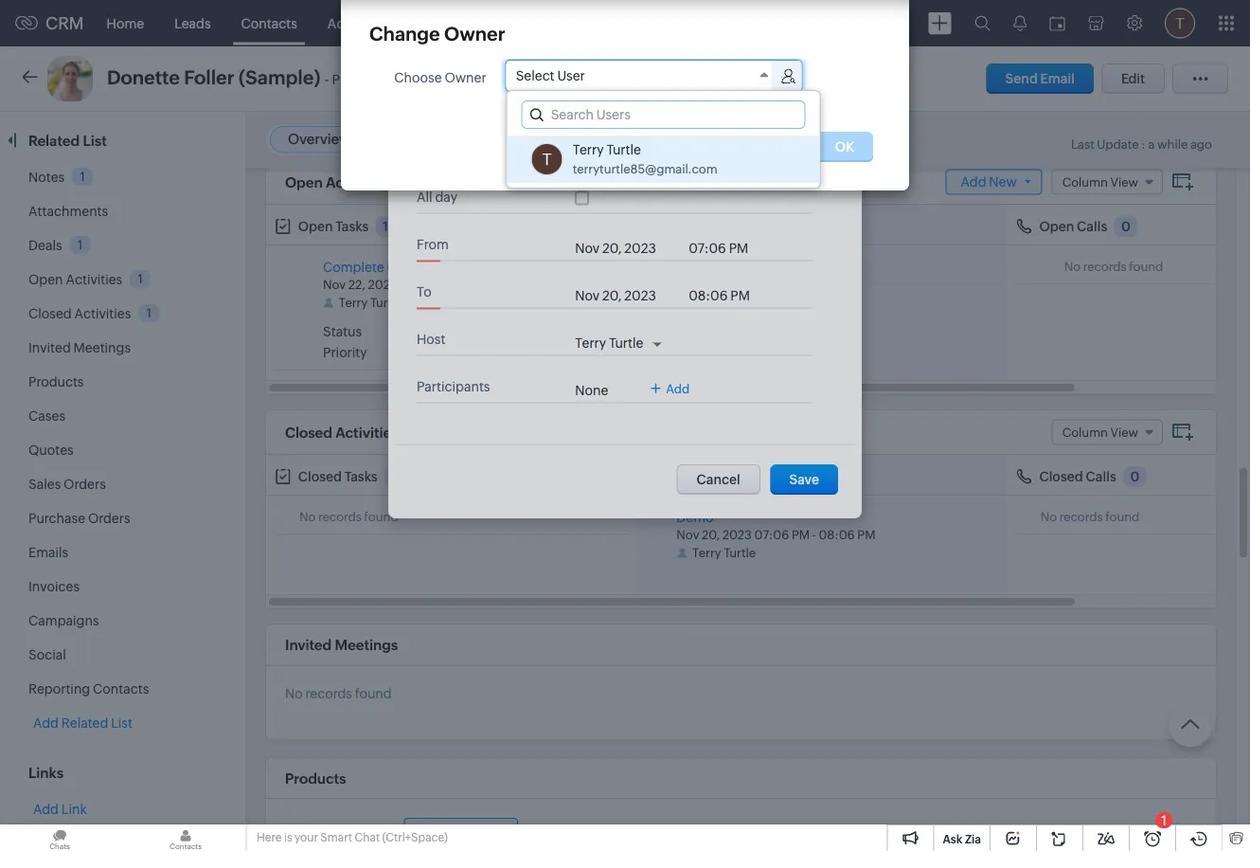 Task type: locate. For each thing, give the bounding box(es) containing it.
tasks for closed activities
[[345, 470, 378, 485]]

1 vertical spatial -
[[813, 528, 817, 543]]

turtle down mmm d, yyyy text box on the top of the page
[[609, 335, 644, 350]]

1 vertical spatial invited
[[285, 637, 332, 654]]

0 vertical spatial crm
[[45, 14, 84, 33]]

add link
[[33, 802, 87, 817]]

nov inside complete crm getting started steps nov 22, 2023
[[323, 278, 346, 292]]

complete
[[323, 260, 384, 275]]

closed activities up "closed tasks"
[[285, 424, 399, 441]]

0 vertical spatial calls
[[1078, 219, 1108, 235]]

(sample) down contacts link
[[239, 67, 321, 89]]

2023
[[368, 278, 398, 292], [723, 528, 752, 543]]

- left 08:06
[[813, 528, 817, 543]]

nov left 22,
[[323, 278, 346, 292]]

emails
[[28, 545, 68, 560]]

0 horizontal spatial deals
[[28, 238, 62, 253]]

crm
[[45, 14, 84, 33], [387, 260, 417, 275]]

social
[[28, 647, 66, 662]]

nov inside demo nov 20, 2023 07:06 pm - 08:06 pm
[[677, 528, 700, 543]]

host
[[417, 331, 446, 346]]

open down last
[[1040, 219, 1075, 235]]

printing
[[332, 72, 381, 87]]

nov
[[323, 278, 346, 292], [677, 528, 700, 543]]

open up mmm d, yyyy text field
[[669, 219, 704, 235]]

1 vertical spatial hh:mm a text field
[[689, 287, 765, 303]]

0 vertical spatial products
[[28, 374, 84, 390]]

user
[[558, 68, 585, 83]]

2023 right 22,
[[368, 278, 398, 292]]

open up closed activities link
[[28, 272, 63, 287]]

terry turtle up none
[[575, 335, 644, 350]]

owner up choose owner
[[445, 23, 506, 45]]

turtle up terryturtle85@gmail.com
[[607, 142, 642, 157]]

while
[[1158, 137, 1189, 152]]

0 horizontal spatial (sample)
[[239, 67, 321, 89]]

enterprise-
[[804, 9, 866, 23]]

0 horizontal spatial list
[[83, 132, 107, 149]]

contacts up donette foller (sample) - printing dimensions (sample)
[[241, 16, 297, 31]]

terry right online
[[573, 142, 604, 157]]

1 vertical spatial 2023
[[723, 528, 752, 543]]

2 vertical spatial tasks
[[345, 470, 378, 485]]

donette foller (sample) - printing dimensions (sample)
[[107, 67, 513, 89]]

crm left 'home' link
[[45, 14, 84, 33]]

crm link
[[15, 14, 84, 33]]

1 horizontal spatial to
[[467, 426, 482, 441]]

terry turtle down 22,
[[339, 296, 403, 310]]

0 horizontal spatial pm
[[792, 528, 810, 543]]

2023 inside demo nov 20, 2023 07:06 pm - 08:06 pm
[[723, 528, 752, 543]]

1 owner from the top
[[445, 23, 506, 45]]

social link
[[28, 647, 66, 662]]

0 for closed activities
[[1131, 470, 1140, 485]]

1 vertical spatial deals link
[[28, 238, 62, 253]]

zia
[[966, 833, 982, 845]]

0 horizontal spatial terry turtle
[[339, 296, 403, 310]]

0 horizontal spatial contacts
[[93, 681, 149, 697]]

(ctrl+space)
[[382, 831, 448, 844]]

calls for open activities
[[1078, 219, 1108, 235]]

chat
[[355, 831, 380, 844]]

owner down meeting
[[445, 70, 487, 85]]

open activities
[[285, 174, 389, 191], [28, 272, 122, 287]]

0 vertical spatial orders
[[64, 477, 106, 492]]

0 vertical spatial to
[[417, 284, 432, 299]]

from
[[417, 236, 449, 251]]

1 vertical spatial related
[[417, 426, 464, 441]]

list
[[83, 132, 107, 149], [111, 716, 133, 731]]

2 hh:mm a text field from the top
[[689, 287, 765, 303]]

terry turtle list box
[[508, 131, 820, 188]]

1 horizontal spatial pm
[[858, 528, 876, 543]]

complete crm getting started steps nov 22, 2023
[[323, 260, 551, 292]]

related down reporting contacts
[[61, 716, 108, 731]]

1 horizontal spatial list
[[111, 716, 133, 731]]

0 vertical spatial nov
[[323, 278, 346, 292]]

1 vertical spatial invited meetings
[[285, 637, 398, 654]]

1 horizontal spatial 2023
[[723, 528, 752, 543]]

open activities up 'open tasks'
[[285, 174, 389, 191]]

1 vertical spatial terry turtle
[[575, 335, 644, 350]]

1 vertical spatial contacts
[[93, 681, 149, 697]]

0 horizontal spatial invited
[[28, 340, 71, 355]]

calls for closed activities
[[1087, 470, 1117, 485]]

0 vertical spatial open activities
[[285, 174, 389, 191]]

products up your
[[285, 771, 346, 787]]

0 right open calls
[[1122, 219, 1131, 235]]

0 vertical spatial terry turtle
[[339, 296, 403, 310]]

last update : a while ago
[[1072, 137, 1213, 152]]

products
[[28, 374, 84, 390], [285, 771, 346, 787]]

in progress
[[412, 325, 480, 340]]

1 horizontal spatial invited meetings
[[285, 637, 398, 654]]

1 vertical spatial tasks
[[336, 219, 369, 235]]

0 horizontal spatial crm
[[45, 14, 84, 33]]

pm right 08:06
[[858, 528, 876, 543]]

0 vertical spatial -
[[325, 71, 329, 88]]

20,
[[702, 528, 720, 543]]

deals up choose owner
[[417, 16, 451, 31]]

services
[[545, 16, 598, 31]]

0 vertical spatial closed activities
[[28, 306, 131, 321]]

terry turtle terryturtle85@gmail.com
[[573, 142, 718, 176]]

contacts
[[241, 16, 297, 31], [93, 681, 149, 697]]

0 vertical spatial hh:mm a text field
[[689, 240, 765, 255]]

link
[[61, 802, 87, 817]]

products up cases
[[28, 374, 84, 390]]

related
[[28, 132, 80, 149], [417, 426, 464, 441], [61, 716, 108, 731]]

0 horizontal spatial to
[[417, 284, 432, 299]]

orders
[[64, 477, 106, 492], [88, 511, 130, 526]]

1 vertical spatial to
[[467, 426, 482, 441]]

deals link down attachments link at the top of page
[[28, 238, 62, 253]]

list down reporting contacts
[[111, 716, 133, 731]]

1 vertical spatial products
[[285, 771, 346, 787]]

meetings
[[707, 219, 765, 235], [74, 340, 131, 355], [716, 470, 774, 485], [335, 637, 398, 654]]

(sample) left select
[[459, 72, 513, 87]]

1 vertical spatial list
[[111, 716, 133, 731]]

1 vertical spatial nov
[[677, 528, 700, 543]]

1 horizontal spatial products
[[285, 771, 346, 787]]

a
[[1149, 137, 1156, 152]]

cases link
[[28, 408, 65, 424]]

1 horizontal spatial -
[[813, 528, 817, 543]]

edit
[[1122, 71, 1146, 86]]

closed calls
[[1040, 470, 1117, 485]]

0 vertical spatial related
[[28, 132, 80, 149]]

0 horizontal spatial closed activities
[[28, 306, 131, 321]]

1 hh:mm a text field from the top
[[689, 240, 765, 255]]

none
[[575, 382, 609, 397]]

add down reporting
[[33, 716, 59, 731]]

owner
[[445, 23, 506, 45], [445, 70, 487, 85]]

0 vertical spatial deals link
[[402, 0, 466, 46]]

0 vertical spatial deals
[[417, 16, 451, 31]]

deals down attachments link at the top of page
[[28, 238, 62, 253]]

list up attachments link at the top of page
[[83, 132, 107, 149]]

contacts up add related list
[[93, 681, 149, 697]]

pm right 07:06 at the right bottom
[[792, 528, 810, 543]]

1 horizontal spatial nov
[[677, 528, 700, 543]]

add left new
[[961, 174, 987, 190]]

1 vertical spatial open activities
[[28, 272, 122, 287]]

2 horizontal spatial terry turtle
[[693, 547, 756, 561]]

0 vertical spatial 2023
[[368, 278, 398, 292]]

1 vertical spatial owner
[[445, 70, 487, 85]]

2023 right 20,
[[723, 528, 752, 543]]

enterprise-trial
[[804, 9, 890, 23]]

email
[[1041, 71, 1076, 86]]

1 vertical spatial closed activities
[[285, 424, 399, 441]]

0 vertical spatial owner
[[445, 23, 506, 45]]

2 vertical spatial terry turtle
[[693, 547, 756, 561]]

projects link
[[613, 0, 693, 46]]

terry down 20,
[[693, 547, 722, 561]]

hh:mm a text field
[[689, 240, 765, 255], [689, 287, 765, 303]]

orders up "purchase orders" link
[[64, 477, 106, 492]]

day
[[435, 189, 458, 204]]

turtle down complete
[[370, 296, 403, 310]]

crm down from
[[387, 260, 417, 275]]

purchase
[[28, 511, 85, 526]]

add left the link
[[33, 802, 59, 817]]

select user
[[516, 68, 585, 83]]

nov down demo link
[[677, 528, 700, 543]]

calls
[[1078, 219, 1108, 235], [1087, 470, 1117, 485]]

projects
[[628, 16, 678, 31]]

1 horizontal spatial closed activities
[[285, 424, 399, 441]]

activities up 'open tasks'
[[326, 174, 389, 191]]

foller
[[184, 67, 235, 89]]

closed activities up invited meetings link
[[28, 306, 131, 321]]

to down complete crm getting started steps link
[[417, 284, 432, 299]]

1 vertical spatial orders
[[88, 511, 130, 526]]

0 horizontal spatial nov
[[323, 278, 346, 292]]

progress
[[426, 325, 480, 340]]

- left printing in the top left of the page
[[325, 71, 329, 88]]

activities up "closed tasks"
[[336, 424, 399, 441]]

terry turtle for complete crm getting started steps
[[339, 296, 403, 310]]

Select User field
[[507, 61, 776, 91]]

1 horizontal spatial contacts
[[241, 16, 297, 31]]

1 horizontal spatial (sample)
[[459, 72, 513, 87]]

related up 'notes'
[[28, 132, 80, 149]]

terry
[[573, 142, 604, 157], [339, 296, 368, 310], [575, 335, 607, 350], [693, 547, 722, 561]]

-
[[325, 71, 329, 88], [813, 528, 817, 543]]

related down participants
[[417, 426, 464, 441]]

accounts link
[[313, 0, 402, 46]]

0 vertical spatial invited meetings
[[28, 340, 131, 355]]

1 horizontal spatial crm
[[387, 260, 417, 275]]

0 vertical spatial contacts
[[241, 16, 297, 31]]

0 horizontal spatial -
[[325, 71, 329, 88]]

1 vertical spatial calls
[[1087, 470, 1117, 485]]

terry turtle down 20,
[[693, 547, 756, 561]]

None button
[[723, 132, 806, 162], [677, 464, 761, 495], [771, 464, 839, 495], [723, 132, 806, 162], [677, 464, 761, 495], [771, 464, 839, 495]]

owner for choose owner
[[445, 70, 487, 85]]

related to
[[417, 426, 482, 441]]

0 horizontal spatial 2023
[[368, 278, 398, 292]]

open activities up closed activities link
[[28, 272, 122, 287]]

deals
[[417, 16, 451, 31], [28, 238, 62, 253]]

1 horizontal spatial deals link
[[402, 0, 466, 46]]

1 vertical spatial crm
[[387, 260, 417, 275]]

deals link up choose owner
[[402, 0, 466, 46]]

send email button
[[987, 63, 1095, 94]]

closed
[[28, 306, 72, 321], [285, 424, 333, 441], [298, 470, 342, 485], [669, 470, 713, 485], [1040, 470, 1084, 485]]

update
[[1098, 137, 1140, 152]]

to down participants
[[467, 426, 482, 441]]

2 owner from the top
[[445, 70, 487, 85]]

add right none
[[666, 382, 690, 396]]

demo
[[677, 510, 714, 526]]

0 vertical spatial list
[[83, 132, 107, 149]]

orders right purchase
[[88, 511, 130, 526]]

0 right the closed calls
[[1131, 470, 1140, 485]]

terry up none
[[575, 335, 607, 350]]

leads
[[175, 16, 211, 31]]

choose owner
[[395, 70, 487, 85]]



Task type: vqa. For each thing, say whether or not it's contained in the screenshot.
Closed Activities's Tasks
yes



Task type: describe. For each thing, give the bounding box(es) containing it.
terry down 22,
[[339, 296, 368, 310]]

activities up invited meetings link
[[74, 306, 131, 321]]

0 vertical spatial tasks
[[481, 16, 515, 31]]

07:06
[[755, 528, 790, 543]]

here is your smart chat (ctrl+space)
[[257, 831, 448, 844]]

attachments link
[[28, 204, 108, 219]]

orders for sales orders
[[64, 477, 106, 492]]

meeting
[[417, 23, 492, 45]]

purchase orders
[[28, 511, 130, 526]]

add for add link
[[666, 382, 690, 396]]

22,
[[349, 278, 366, 292]]

tasks for open activities
[[336, 219, 369, 235]]

edit button
[[1102, 63, 1166, 94]]

open meetings
[[669, 219, 765, 235]]

invoices
[[28, 579, 80, 594]]

turtle down 07:06 at the right bottom
[[724, 547, 756, 561]]

quotes
[[28, 443, 74, 458]]

online
[[517, 149, 555, 164]]

change owner
[[370, 23, 506, 45]]

invoices link
[[28, 579, 80, 594]]

1 horizontal spatial open activities
[[285, 174, 389, 191]]

1 pm from the left
[[792, 528, 810, 543]]

ask
[[943, 833, 963, 845]]

activities up closed activities link
[[66, 272, 122, 287]]

choose
[[395, 70, 442, 85]]

all
[[417, 189, 433, 204]]

mmm d, yyyy text field
[[575, 287, 680, 303]]

closed tasks
[[298, 470, 378, 485]]

sales orders
[[28, 477, 106, 492]]

ask zia
[[943, 833, 982, 845]]

crm inside complete crm getting started steps nov 22, 2023
[[387, 260, 417, 275]]

open up complete
[[298, 219, 333, 235]]

smart
[[321, 831, 353, 844]]

notes
[[28, 170, 65, 185]]

2023 inside complete crm getting started steps nov 22, 2023
[[368, 278, 398, 292]]

1 vertical spatial deals
[[28, 238, 62, 253]]

- inside demo nov 20, 2023 07:06 pm - 08:06 pm
[[813, 528, 817, 543]]

1 horizontal spatial invited
[[285, 637, 332, 654]]

demo nov 20, 2023 07:06 pm - 08:06 pm
[[677, 510, 876, 543]]

home link
[[92, 0, 159, 46]]

0 horizontal spatial open activities
[[28, 272, 122, 287]]

open down overview
[[285, 174, 323, 191]]

ago
[[1191, 137, 1213, 152]]

- inside donette foller (sample) - printing dimensions (sample)
[[325, 71, 329, 88]]

0 horizontal spatial products
[[28, 374, 84, 390]]

purchase orders link
[[28, 511, 130, 526]]

reporting
[[28, 681, 90, 697]]

contacts link
[[226, 0, 313, 46]]

1 horizontal spatial terry turtle
[[575, 335, 644, 350]]

sales
[[28, 477, 61, 492]]

is
[[284, 831, 292, 844]]

notes link
[[28, 170, 65, 185]]

terry turtle option
[[508, 136, 820, 183]]

services link
[[530, 0, 613, 46]]

campaigns
[[28, 613, 99, 628]]

printing dimensions (sample) link
[[332, 72, 513, 88]]

attachments
[[28, 204, 108, 219]]

make
[[439, 149, 472, 164]]

sales orders link
[[28, 477, 106, 492]]

new
[[990, 174, 1018, 190]]

getting
[[420, 260, 467, 275]]

2 vertical spatial related
[[61, 716, 108, 731]]

high
[[412, 346, 441, 361]]

links
[[28, 765, 64, 781]]

last
[[1072, 137, 1095, 152]]

tasks link
[[466, 0, 530, 46]]

0 horizontal spatial deals link
[[28, 238, 62, 253]]

owner for change owner
[[445, 23, 506, 45]]

2 pm from the left
[[858, 528, 876, 543]]

related for related to
[[417, 426, 464, 441]]

terryturtle85@gmail.com
[[573, 162, 718, 176]]

(sample) inside donette foller (sample) - printing dimensions (sample)
[[459, 72, 513, 87]]

reporting contacts link
[[28, 681, 149, 697]]

open calls
[[1040, 219, 1108, 235]]

related for related list
[[28, 132, 80, 149]]

add related list
[[33, 716, 133, 731]]

contacts image
[[126, 825, 245, 851]]

accounts
[[328, 16, 387, 31]]

hh:mm a text field for to
[[689, 287, 765, 303]]

0 horizontal spatial invited meetings
[[28, 340, 131, 355]]

08:06
[[819, 528, 856, 543]]

:
[[1142, 137, 1146, 152]]

select
[[516, 68, 555, 83]]

orders for purchase orders
[[88, 511, 130, 526]]

0 for open activities
[[1122, 219, 1131, 235]]

products link
[[28, 374, 84, 390]]

add for add link
[[33, 802, 59, 817]]

change
[[370, 23, 440, 45]]

closed meetings
[[669, 470, 774, 485]]

add new
[[961, 174, 1018, 190]]

0 vertical spatial invited
[[28, 340, 71, 355]]

related list
[[28, 132, 110, 149]]

open activities link
[[28, 272, 122, 287]]

0 right "closed tasks"
[[392, 470, 401, 485]]

terry turtle for demo
[[693, 547, 756, 561]]

send
[[1006, 71, 1039, 86]]

participants
[[417, 378, 490, 394]]

add for add new
[[961, 174, 987, 190]]

demo link
[[677, 510, 714, 526]]

make this an online meeting
[[439, 149, 610, 164]]

closed activities link
[[28, 306, 131, 321]]

campaigns link
[[28, 613, 99, 628]]

invited meetings link
[[28, 340, 131, 355]]

priority
[[323, 346, 367, 361]]

terry inside terry turtle terryturtle85@gmail.com
[[573, 142, 604, 157]]

1 horizontal spatial deals
[[417, 16, 451, 31]]

Search Users text field
[[523, 101, 805, 128]]

trial
[[866, 9, 890, 23]]

here
[[257, 831, 282, 844]]

information
[[496, 23, 603, 45]]

status
[[323, 325, 362, 340]]

send email
[[1006, 71, 1076, 86]]

turtle inside terry turtle terryturtle85@gmail.com
[[607, 142, 642, 157]]

mmm d, yyyy text field
[[575, 240, 680, 255]]

this
[[474, 149, 497, 164]]

an
[[499, 149, 514, 164]]

overview
[[288, 131, 351, 147]]

add link
[[651, 382, 690, 396]]

add for add related list
[[33, 716, 59, 731]]

reporting contacts
[[28, 681, 149, 697]]

complete crm getting started steps link
[[323, 260, 551, 275]]

started
[[469, 260, 515, 275]]

hh:mm a text field for from
[[689, 240, 765, 255]]

home
[[107, 16, 144, 31]]

chats image
[[0, 825, 119, 851]]



